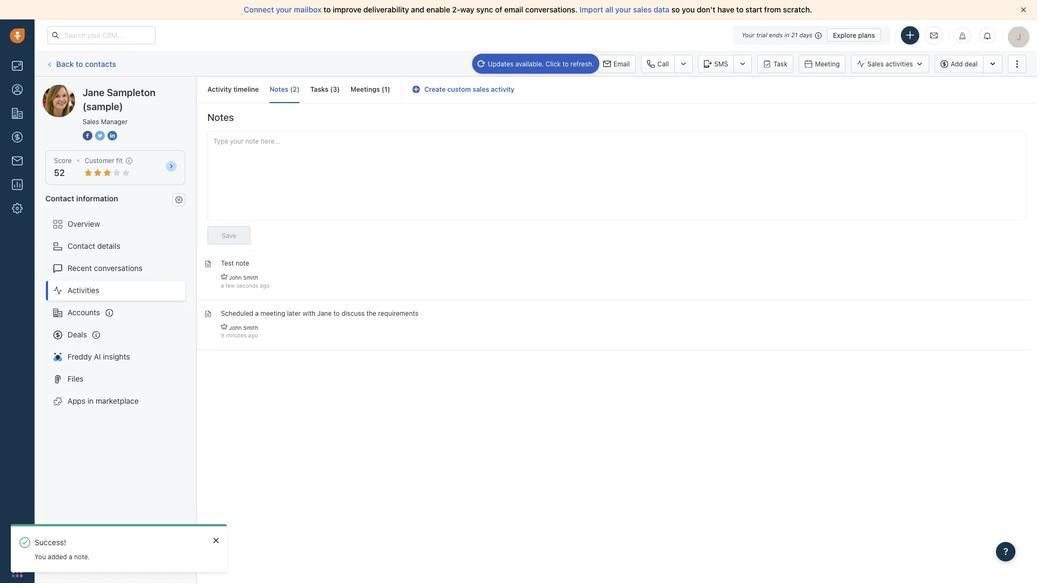 Task type: describe. For each thing, give the bounding box(es) containing it.
meeting button
[[799, 55, 846, 73]]

2 horizontal spatial jane
[[317, 309, 332, 317]]

customer fit
[[85, 157, 123, 164]]

refresh.
[[571, 60, 594, 68]]

activity
[[491, 86, 515, 93]]

meetings
[[351, 86, 380, 93]]

requirements
[[378, 309, 419, 317]]

email
[[504, 5, 523, 14]]

the
[[367, 309, 376, 317]]

2-
[[452, 5, 460, 14]]

( for 1
[[382, 86, 384, 93]]

way
[[460, 5, 474, 14]]

0 vertical spatial in
[[785, 32, 790, 39]]

contact for contact information
[[45, 194, 74, 203]]

ai
[[94, 353, 101, 361]]

to left "discuss"
[[334, 309, 340, 317]]

days
[[799, 32, 813, 39]]

sampleton down contacts
[[83, 85, 120, 93]]

connect your mailbox to improve deliverability and enable 2-way sync of email conversations. import all your sales data so you don't have to start from scratch.
[[244, 5, 812, 14]]

updates available. click to refresh.
[[488, 60, 594, 68]]

call
[[657, 60, 669, 68]]

facebook circled image
[[83, 130, 92, 141]]

2 your from the left
[[615, 5, 631, 14]]

52 button
[[54, 168, 65, 178]]

meetings ( 1 )
[[351, 86, 390, 93]]

tasks ( 3 )
[[310, 86, 340, 93]]

create custom sales activity
[[424, 86, 515, 93]]

you
[[35, 553, 46, 561]]

task
[[774, 60, 788, 68]]

customer
[[85, 157, 114, 164]]

and
[[411, 5, 424, 14]]

few
[[226, 282, 235, 289]]

note.
[[74, 553, 90, 561]]

freddy ai insights
[[68, 353, 130, 361]]

of
[[495, 5, 502, 14]]

smith for note
[[243, 275, 258, 281]]

manager
[[101, 118, 128, 125]]

sms button
[[698, 55, 734, 73]]

Search your CRM... text field
[[48, 26, 156, 45]]

timeline
[[233, 86, 259, 93]]

apps in marketplace
[[68, 397, 139, 406]]

john smith for a
[[229, 325, 258, 331]]

notes ( 2 )
[[270, 86, 300, 93]]

score 52
[[54, 157, 72, 178]]

your trial ends in 21 days
[[742, 32, 813, 39]]

sync
[[476, 5, 493, 14]]

john smith for note
[[229, 275, 258, 281]]

email button
[[597, 55, 636, 73]]

you
[[682, 5, 695, 14]]

john for scheduled
[[229, 325, 242, 331]]

deal
[[965, 60, 978, 68]]

3
[[333, 86, 337, 93]]

activities
[[68, 286, 99, 295]]

add
[[951, 60, 963, 68]]

fit
[[116, 157, 123, 164]]

linkedin circled image
[[108, 130, 117, 141]]

scheduled a meeting later with jane to discuss the requirements
[[221, 309, 419, 317]]

sales manager
[[83, 118, 128, 125]]

discuss
[[342, 309, 365, 317]]

contact details
[[68, 242, 120, 251]]

insights
[[103, 353, 130, 361]]

9 minutes ago
[[221, 332, 258, 339]]

52
[[54, 168, 65, 178]]

to right click
[[563, 60, 569, 68]]

close image
[[213, 537, 219, 544]]

jane inside the jane sampleton (sample)
[[83, 86, 104, 98]]

conversations
[[94, 264, 143, 273]]

jane sampleton (sample) up manager
[[83, 86, 156, 112]]

files
[[68, 375, 84, 384]]

2
[[293, 86, 297, 93]]

( for 2
[[290, 86, 293, 93]]

from
[[764, 5, 781, 14]]

import all your sales data link
[[580, 5, 672, 14]]

you added a note.
[[35, 553, 90, 561]]

connect your mailbox link
[[244, 5, 324, 14]]

test
[[221, 260, 234, 267]]

create
[[424, 86, 446, 93]]

minutes
[[226, 332, 247, 339]]

1 horizontal spatial ago
[[260, 282, 270, 289]]

) for meetings ( 1 )
[[388, 86, 390, 93]]

contact information
[[45, 194, 118, 203]]

tasks
[[310, 86, 328, 93]]

details
[[97, 242, 120, 251]]

contacts
[[85, 59, 116, 68]]

all
[[605, 5, 613, 14]]

1 vertical spatial sales
[[473, 86, 489, 93]]

activity timeline
[[207, 86, 259, 93]]

notes for notes
[[207, 111, 234, 123]]

add deal button
[[935, 55, 983, 73]]

to right back
[[76, 59, 83, 68]]

ends
[[769, 32, 783, 39]]

success!
[[35, 538, 66, 547]]

(sample) inside the jane sampleton (sample)
[[83, 100, 123, 112]]



Task type: vqa. For each thing, say whether or not it's contained in the screenshot.
Acme Inc (sample) link
no



Task type: locate. For each thing, give the bounding box(es) containing it.
mailbox
[[294, 5, 322, 14]]

sampleton inside the jane sampleton (sample)
[[107, 86, 156, 98]]

apps
[[68, 397, 85, 406]]

0 vertical spatial ago
[[260, 282, 270, 289]]

smith up '9 minutes ago'
[[243, 325, 258, 331]]

sales left data
[[633, 5, 652, 14]]

( right meetings
[[382, 86, 384, 93]]

sales for sales manager
[[83, 118, 99, 125]]

custom
[[447, 86, 471, 93]]

1 smith from the top
[[243, 275, 258, 281]]

0 horizontal spatial sales
[[83, 118, 99, 125]]

test note
[[221, 260, 249, 267]]

click
[[546, 60, 561, 68]]

1 vertical spatial sales
[[83, 118, 99, 125]]

to right mailbox
[[324, 5, 331, 14]]

john
[[229, 275, 242, 281], [229, 325, 242, 331]]

sampleton up manager
[[107, 86, 156, 98]]

your left mailbox
[[276, 5, 292, 14]]

0 vertical spatial john smith
[[229, 275, 258, 281]]

sales left activity
[[473, 86, 489, 93]]

your
[[742, 32, 755, 39]]

0 vertical spatial smith
[[243, 275, 258, 281]]

0 vertical spatial contact
[[45, 194, 74, 203]]

ago right "seconds"
[[260, 282, 270, 289]]

information
[[76, 194, 118, 203]]

1 your from the left
[[276, 5, 292, 14]]

notes for notes ( 2 )
[[270, 86, 288, 93]]

2 john smith from the top
[[229, 325, 258, 331]]

1 vertical spatial in
[[88, 397, 94, 406]]

3 ) from the left
[[388, 86, 390, 93]]

so
[[672, 5, 680, 14]]

improve
[[333, 5, 361, 14]]

a
[[221, 282, 224, 289], [255, 309, 259, 317], [69, 553, 72, 561]]

) for notes ( 2 )
[[297, 86, 300, 93]]

2 vertical spatial a
[[69, 553, 72, 561]]

( for 3
[[330, 86, 333, 93]]

activities
[[886, 60, 913, 68]]

back to contacts
[[56, 59, 116, 68]]

0 horizontal spatial in
[[88, 397, 94, 406]]

1 john from the top
[[229, 275, 242, 281]]

overview
[[68, 220, 100, 229]]

email
[[614, 60, 630, 68]]

john smith up a few seconds ago
[[229, 275, 258, 281]]

a left note.
[[69, 553, 72, 561]]

1 vertical spatial john
[[229, 325, 242, 331]]

( right the tasks
[[330, 86, 333, 93]]

task button
[[757, 55, 794, 73]]

accounts
[[68, 308, 100, 317]]

)
[[297, 86, 300, 93], [337, 86, 340, 93], [388, 86, 390, 93]]

jane right the with
[[317, 309, 332, 317]]

0 horizontal spatial jane
[[64, 85, 81, 93]]

0 vertical spatial sales
[[633, 5, 652, 14]]

0 horizontal spatial )
[[297, 86, 300, 93]]

0 horizontal spatial (
[[290, 86, 293, 93]]

0 horizontal spatial sales
[[473, 86, 489, 93]]

0 vertical spatial sales
[[867, 60, 884, 68]]

0 vertical spatial (sample)
[[122, 85, 153, 93]]

2 horizontal spatial )
[[388, 86, 390, 93]]

phone element
[[6, 537, 28, 559]]

1 horizontal spatial sales
[[633, 5, 652, 14]]

later
[[287, 309, 301, 317]]

) left the tasks
[[297, 86, 300, 93]]

available.
[[515, 60, 544, 68]]

( left the tasks
[[290, 86, 293, 93]]

import
[[580, 5, 603, 14]]

john smith
[[229, 275, 258, 281], [229, 325, 258, 331]]

) right meetings
[[388, 86, 390, 93]]

1 vertical spatial contact
[[68, 242, 95, 251]]

ago right minutes
[[248, 332, 258, 339]]

sales for sales activities
[[867, 60, 884, 68]]

smith
[[243, 275, 258, 281], [243, 325, 258, 331]]

close image
[[1021, 7, 1026, 12]]

twitter circled image
[[95, 130, 105, 141]]

2 john from the top
[[229, 325, 242, 331]]

1 horizontal spatial )
[[337, 86, 340, 93]]

) for tasks ( 3 )
[[337, 86, 340, 93]]

) right the tasks
[[337, 86, 340, 93]]

enable
[[426, 5, 450, 14]]

add deal
[[951, 60, 978, 68]]

notes down activity at the left top of the page
[[207, 111, 234, 123]]

john up minutes
[[229, 325, 242, 331]]

mng settings image
[[175, 196, 183, 204]]

scheduled
[[221, 309, 253, 317]]

conversations.
[[525, 5, 578, 14]]

smith for a
[[243, 325, 258, 331]]

scratch.
[[783, 5, 812, 14]]

have
[[718, 5, 734, 14]]

0 horizontal spatial a
[[69, 553, 72, 561]]

your right all
[[615, 5, 631, 14]]

plans
[[858, 31, 875, 39]]

john for test
[[229, 275, 242, 281]]

2 ) from the left
[[337, 86, 340, 93]]

trial
[[757, 32, 767, 39]]

score
[[54, 157, 72, 164]]

0 horizontal spatial notes
[[207, 111, 234, 123]]

note
[[236, 260, 249, 267]]

1 john smith from the top
[[229, 275, 258, 281]]

jane down back
[[64, 85, 81, 93]]

notes left 2
[[270, 86, 288, 93]]

freshworks switcher image
[[12, 567, 23, 578]]

john up "few"
[[229, 275, 242, 281]]

connect
[[244, 5, 274, 14]]

1 ) from the left
[[297, 86, 300, 93]]

explore plans
[[833, 31, 875, 39]]

2 ( from the left
[[330, 86, 333, 93]]

to left start
[[736, 5, 744, 14]]

sales
[[867, 60, 884, 68], [83, 118, 99, 125]]

1 horizontal spatial (
[[330, 86, 333, 93]]

a left "few"
[[221, 282, 224, 289]]

smith up "seconds"
[[243, 275, 258, 281]]

1 horizontal spatial in
[[785, 32, 790, 39]]

2 smith from the top
[[243, 325, 258, 331]]

create custom sales activity link
[[412, 86, 515, 93]]

seconds
[[236, 282, 258, 289]]

1 vertical spatial notes
[[207, 111, 234, 123]]

added
[[48, 553, 67, 561]]

meeting
[[261, 309, 285, 317]]

contact
[[45, 194, 74, 203], [68, 242, 95, 251]]

0 horizontal spatial your
[[276, 5, 292, 14]]

sales up facebook circled 'image'
[[83, 118, 99, 125]]

1 horizontal spatial jane
[[83, 86, 104, 98]]

1 vertical spatial john smith
[[229, 325, 258, 331]]

1 horizontal spatial sales
[[867, 60, 884, 68]]

0 vertical spatial john
[[229, 275, 242, 281]]

0 vertical spatial a
[[221, 282, 224, 289]]

sales left activities at the right of page
[[867, 60, 884, 68]]

(
[[290, 86, 293, 93], [330, 86, 333, 93], [382, 86, 384, 93]]

recent conversations
[[68, 264, 143, 273]]

2 horizontal spatial a
[[255, 309, 259, 317]]

updates available. click to refresh. link
[[472, 54, 600, 74]]

contact for contact details
[[68, 242, 95, 251]]

0 vertical spatial notes
[[270, 86, 288, 93]]

call link
[[641, 55, 674, 73]]

phone image
[[12, 542, 23, 553]]

in left the 21
[[785, 32, 790, 39]]

jane
[[64, 85, 81, 93], [83, 86, 104, 98], [317, 309, 332, 317]]

email image
[[930, 31, 938, 40]]

ago
[[260, 282, 270, 289], [248, 332, 258, 339]]

meeting
[[815, 60, 840, 68]]

updates
[[488, 60, 514, 68]]

1 ( from the left
[[290, 86, 293, 93]]

sales
[[633, 5, 652, 14], [473, 86, 489, 93]]

jane sampleton (sample) down contacts
[[64, 85, 153, 93]]

1 horizontal spatial your
[[615, 5, 631, 14]]

contact up recent
[[68, 242, 95, 251]]

call button
[[641, 55, 674, 73]]

1 vertical spatial a
[[255, 309, 259, 317]]

start
[[746, 5, 762, 14]]

1 vertical spatial smith
[[243, 325, 258, 331]]

3 ( from the left
[[382, 86, 384, 93]]

back to contacts link
[[45, 56, 117, 72]]

explore plans link
[[827, 29, 881, 42]]

in right apps
[[88, 397, 94, 406]]

with
[[303, 309, 315, 317]]

(sample) up sales manager
[[83, 100, 123, 112]]

contact down 52
[[45, 194, 74, 203]]

john smith up '9 minutes ago'
[[229, 325, 258, 331]]

data
[[654, 5, 670, 14]]

a few seconds ago
[[221, 282, 270, 289]]

1 horizontal spatial notes
[[270, 86, 288, 93]]

a left the meeting
[[255, 309, 259, 317]]

jane down contacts
[[83, 86, 104, 98]]

freddy
[[68, 353, 92, 361]]

1 horizontal spatial a
[[221, 282, 224, 289]]

0 horizontal spatial ago
[[248, 332, 258, 339]]

(sample) up manager
[[122, 85, 153, 93]]

9
[[221, 332, 224, 339]]

1 vertical spatial (sample)
[[83, 100, 123, 112]]

1 vertical spatial ago
[[248, 332, 258, 339]]

1
[[384, 86, 388, 93]]

2 horizontal spatial (
[[382, 86, 384, 93]]



